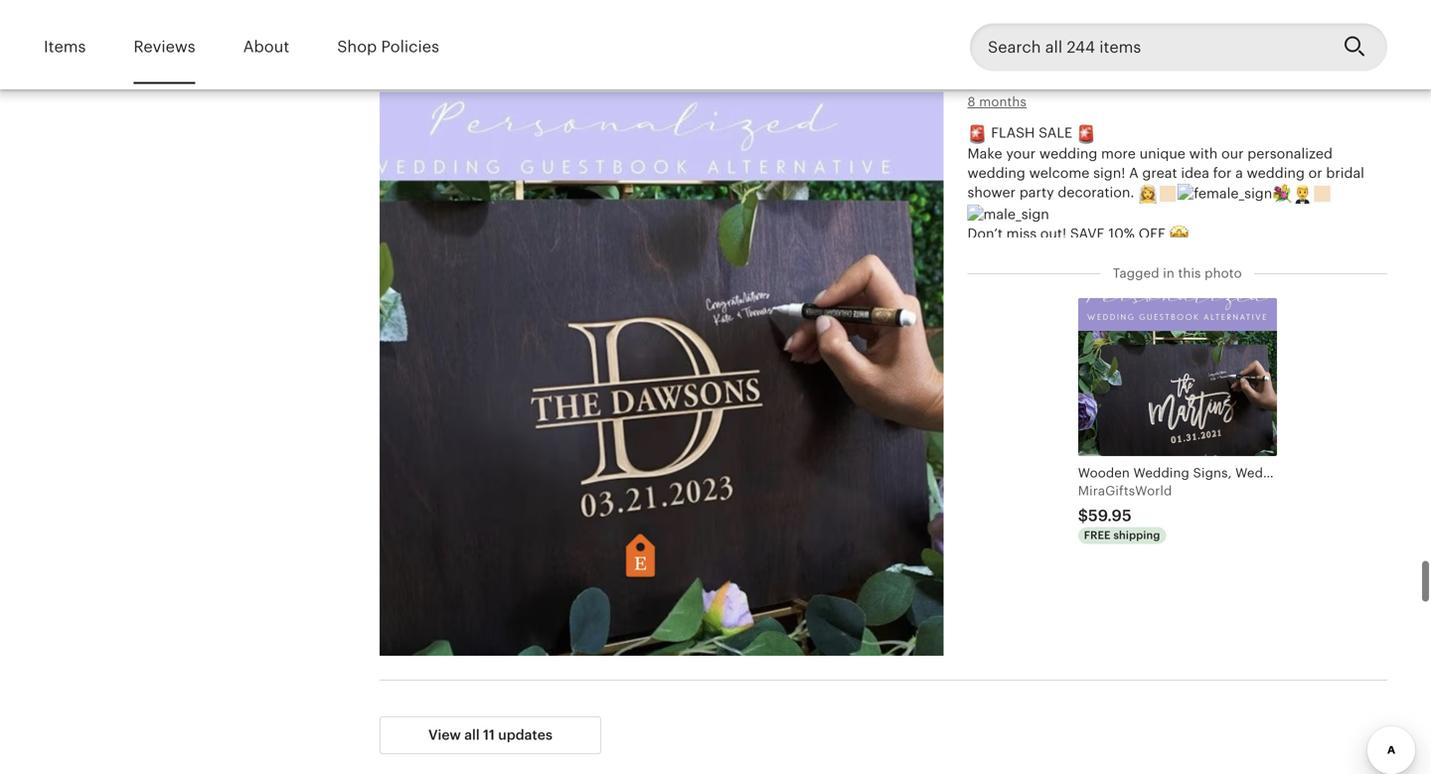 Task type: locate. For each thing, give the bounding box(es) containing it.
0 horizontal spatial wedding
[[967, 165, 1026, 181]]

miragiftsworld
[[1078, 483, 1172, 498]]

shop
[[337, 38, 377, 56]]

skin tone 2 image down great
[[1158, 184, 1178, 204]]

a
[[1129, 165, 1139, 181]]

male_sign image
[[967, 205, 1049, 224]]

1 skin tone 2 image from the left
[[1158, 184, 1178, 204]]

your
[[1006, 145, 1036, 161]]

view all 11 updates
[[428, 727, 552, 743]]

flash sale
[[987, 125, 1076, 141]]

shower
[[967, 184, 1016, 200]]

this
[[1178, 266, 1201, 281]]

unique
[[1140, 145, 1186, 161]]

rotating_light image up make
[[967, 124, 987, 144]]

miss
[[1006, 226, 1037, 241]]

wedding up bouquet image on the top right of the page
[[1247, 165, 1305, 181]]

2 rotating_light image from the left
[[1076, 124, 1096, 144]]

0 horizontal spatial rotating_light image
[[967, 124, 987, 144]]

welcome
[[1029, 165, 1090, 181]]

59.95
[[1088, 507, 1132, 525]]

updates
[[498, 727, 552, 743]]

wedding
[[1039, 145, 1097, 161], [967, 165, 1026, 181], [1247, 165, 1305, 181]]

with
[[1189, 145, 1218, 161]]

0 horizontal spatial skin tone 2 image
[[1158, 184, 1178, 204]]

wooden wedding signs, wedding guest book alternative sign, wedding welcome signs, wedding decor, alternative guest book image
[[1078, 298, 1277, 456]]

off
[[1139, 226, 1166, 241]]

1 horizontal spatial skin tone 2 image
[[1312, 184, 1332, 204]]

sale
[[1039, 125, 1072, 141]]

bouquet image
[[1272, 184, 1292, 204]]

man_in_tuxedo image
[[1292, 184, 1312, 204]]

all
[[464, 727, 480, 743]]

for
[[1213, 165, 1232, 181]]

8
[[967, 94, 976, 109]]

1 horizontal spatial rotating_light image
[[1076, 124, 1096, 144]]

skin tone 2 image
[[1158, 184, 1178, 204], [1312, 184, 1332, 204]]

rotating_light image right sale
[[1076, 124, 1096, 144]]

female_sign image
[[1178, 184, 1272, 203]]

more
[[1101, 145, 1136, 161]]

personalized
[[1248, 145, 1333, 161]]

0 vertical spatial click to view listing image
[[380, 0, 944, 43]]

wedding up shower
[[967, 165, 1026, 181]]

2 skin tone 2 image from the left
[[1312, 184, 1332, 204]]

rotating_light image
[[967, 124, 987, 144], [1076, 124, 1096, 144]]

click to view listing image
[[380, 0, 944, 43], [380, 92, 944, 656]]

in
[[1163, 266, 1175, 281]]

wedding up welcome
[[1039, 145, 1097, 161]]

1 vertical spatial click to view listing image
[[380, 92, 944, 656]]

or
[[1308, 165, 1322, 181]]

1 horizontal spatial wedding
[[1039, 145, 1097, 161]]

skin tone 2 image down or
[[1312, 184, 1332, 204]]



Task type: vqa. For each thing, say whether or not it's contained in the screenshot.
the cards
no



Task type: describe. For each thing, give the bounding box(es) containing it.
out!
[[1040, 226, 1067, 241]]

free
[[1084, 529, 1111, 542]]

decoration.
[[1058, 184, 1134, 200]]

party
[[1019, 184, 1054, 200]]

11
[[483, 727, 495, 743]]

don't miss out! save 10% off
[[967, 226, 1169, 241]]

make
[[967, 145, 1002, 161]]

8 months link
[[967, 94, 1027, 109]]

$
[[1078, 507, 1088, 525]]

items
[[44, 38, 86, 56]]

Search all 244 items text field
[[970, 23, 1328, 71]]

photo
[[1205, 266, 1242, 281]]

flash
[[991, 125, 1035, 141]]

miragiftsworld $ 59.95 free shipping
[[1078, 483, 1172, 542]]

make your wedding more unique with our personalized wedding welcome sign! a great idea for a wedding or bridal shower party decoration.
[[967, 145, 1364, 200]]

about
[[243, 38, 289, 56]]

sign!
[[1093, 165, 1125, 181]]

grinning_face_with_star_eyes image
[[1169, 225, 1189, 245]]

2 horizontal spatial wedding
[[1247, 165, 1305, 181]]

bridal
[[1326, 165, 1364, 181]]

about link
[[243, 24, 289, 70]]

great
[[1142, 165, 1177, 181]]

2 click to view listing image from the top
[[380, 92, 944, 656]]

shop policies
[[337, 38, 439, 56]]

bride_with_veil image
[[1138, 184, 1158, 204]]

shipping
[[1114, 529, 1160, 542]]

policies
[[381, 38, 439, 56]]

don't
[[967, 226, 1003, 241]]

reviews link
[[134, 24, 195, 70]]

save
[[1070, 226, 1105, 241]]

months
[[979, 94, 1027, 109]]

items link
[[44, 24, 86, 70]]

a
[[1235, 165, 1243, 181]]

1 click to view listing image from the top
[[380, 0, 944, 43]]

8 months
[[967, 94, 1027, 109]]

reviews
[[134, 38, 195, 56]]

tagged
[[1113, 266, 1159, 281]]

idea
[[1181, 165, 1209, 181]]

shop policies link
[[337, 24, 439, 70]]

tagged in this photo
[[1113, 266, 1242, 281]]

10%
[[1108, 226, 1135, 241]]

our
[[1221, 145, 1244, 161]]

view
[[428, 727, 461, 743]]

1 rotating_light image from the left
[[967, 124, 987, 144]]



